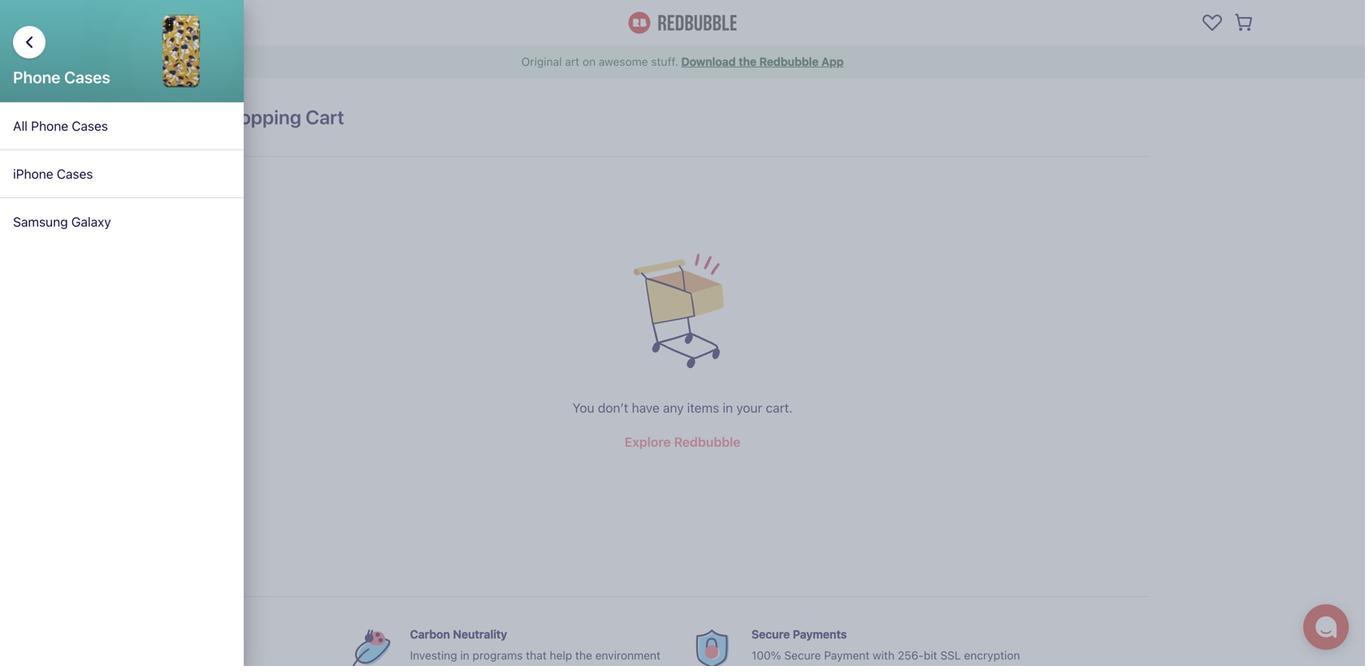 Task type: locate. For each thing, give the bounding box(es) containing it.
samsung galaxy
[[13, 214, 111, 230]]

carbon neutrality image
[[352, 630, 391, 667]]

iphone cases link
[[0, 150, 244, 198]]

redbubble logo image
[[629, 12, 737, 34]]

open chat image
[[1315, 616, 1338, 639]]

all
[[13, 118, 28, 134]]

secure
[[752, 628, 790, 641], [785, 649, 821, 663]]

you
[[573, 400, 595, 416]]

cases right 'iphone'
[[57, 166, 93, 182]]

phone
[[13, 67, 60, 87], [31, 118, 68, 134]]

cases up all phone cases
[[64, 67, 110, 87]]

on
[[583, 55, 596, 68]]

1 vertical spatial secure
[[785, 649, 821, 663]]

help
[[550, 649, 573, 663]]

0 horizontal spatial the
[[576, 649, 593, 663]]

carbon neutrality investing in programs that help the environment
[[410, 628, 661, 663]]

1 vertical spatial the
[[576, 649, 593, 663]]

redbubble
[[760, 55, 819, 68], [674, 435, 741, 450]]

cases
[[64, 67, 110, 87], [72, 118, 108, 134], [57, 166, 93, 182]]

payments
[[793, 628, 847, 641]]

0 vertical spatial the
[[739, 55, 757, 68]]

bit
[[924, 649, 938, 663]]

with
[[873, 649, 895, 663]]

have
[[632, 400, 660, 416]]

in inside carbon neutrality investing in programs that help the environment
[[460, 649, 470, 663]]

shopping cart
[[216, 106, 344, 128]]

all phone cases
[[13, 118, 108, 134]]

cart.
[[766, 400, 793, 416]]

redbubble left app
[[760, 55, 819, 68]]

the
[[739, 55, 757, 68], [576, 649, 593, 663]]

in
[[723, 400, 733, 416], [460, 649, 470, 663]]

256-
[[898, 649, 924, 663]]

1 vertical spatial in
[[460, 649, 470, 663]]

empty cart image
[[626, 241, 740, 385]]

in down neutrality
[[460, 649, 470, 663]]

phone up all
[[13, 67, 60, 87]]

2 vertical spatial cases
[[57, 166, 93, 182]]

don't
[[598, 400, 629, 416]]

the right download
[[739, 55, 757, 68]]

explore
[[625, 435, 671, 450]]

1 horizontal spatial redbubble
[[760, 55, 819, 68]]

samsung
[[13, 214, 68, 230]]

encryption
[[965, 649, 1021, 663]]

the right the help
[[576, 649, 593, 663]]

programs
[[473, 649, 523, 663]]

investing
[[410, 649, 457, 663]]

secure down payments
[[785, 649, 821, 663]]

iphone cases
[[13, 166, 93, 182]]

iphone
[[13, 166, 53, 182]]

samsung galaxy link
[[0, 198, 244, 246]]

any
[[663, 400, 684, 416]]

shopping
[[216, 106, 301, 128]]

phone right all
[[31, 118, 68, 134]]

in left your
[[723, 400, 733, 416]]

redbubble down items at the bottom right
[[674, 435, 741, 450]]

0 vertical spatial in
[[723, 400, 733, 416]]

1 vertical spatial redbubble
[[674, 435, 741, 450]]

carbon neutrality element
[[345, 624, 661, 667]]

environment
[[596, 649, 661, 663]]

items
[[688, 400, 720, 416]]

secure payments 100% secure payment with 256-bit ssl encryption
[[752, 628, 1021, 663]]

0 vertical spatial cases
[[64, 67, 110, 87]]

payment
[[824, 649, 870, 663]]

secure up the "100%"
[[752, 628, 790, 641]]

cases down phone cases
[[72, 118, 108, 134]]

0 horizontal spatial in
[[460, 649, 470, 663]]



Task type: vqa. For each thing, say whether or not it's contained in the screenshot.
coasters
no



Task type: describe. For each thing, give the bounding box(es) containing it.
explore redbubble
[[625, 435, 741, 450]]

0 horizontal spatial redbubble
[[674, 435, 741, 450]]

stuff.
[[651, 55, 679, 68]]

0 vertical spatial redbubble
[[760, 55, 819, 68]]

secure payments element
[[687, 624, 1021, 667]]

download the redbubble app link
[[682, 55, 844, 68]]

cases for iphone cases
[[57, 166, 93, 182]]

1 vertical spatial phone
[[31, 118, 68, 134]]

trust signals element
[[216, 611, 1150, 667]]

phone cases
[[13, 67, 110, 87]]

explore redbubble link
[[625, 432, 741, 453]]

carbon
[[410, 628, 450, 641]]

galaxy
[[71, 214, 111, 230]]

1 horizontal spatial in
[[723, 400, 733, 416]]

that
[[526, 649, 547, 663]]

cases for phone cases
[[64, 67, 110, 87]]

all phone cases link
[[0, 102, 244, 150]]

awesome
[[599, 55, 648, 68]]

secure payments image
[[693, 630, 732, 667]]

cart
[[306, 106, 344, 128]]

app
[[822, 55, 844, 68]]

download
[[682, 55, 736, 68]]

ssl
[[941, 649, 961, 663]]

products dialog
[[0, 0, 1366, 667]]

art
[[565, 55, 580, 68]]

your
[[737, 400, 763, 416]]

original
[[522, 55, 562, 68]]

you don't have any items in your cart.
[[573, 400, 793, 416]]

0 vertical spatial phone
[[13, 67, 60, 87]]

0 vertical spatial secure
[[752, 628, 790, 641]]

100%
[[752, 649, 782, 663]]

neutrality
[[453, 628, 507, 641]]

original art on awesome stuff. download the redbubble app
[[522, 55, 844, 68]]

1 horizontal spatial the
[[739, 55, 757, 68]]

1 vertical spatial cases
[[72, 118, 108, 134]]

the inside carbon neutrality investing in programs that help the environment
[[576, 649, 593, 663]]



